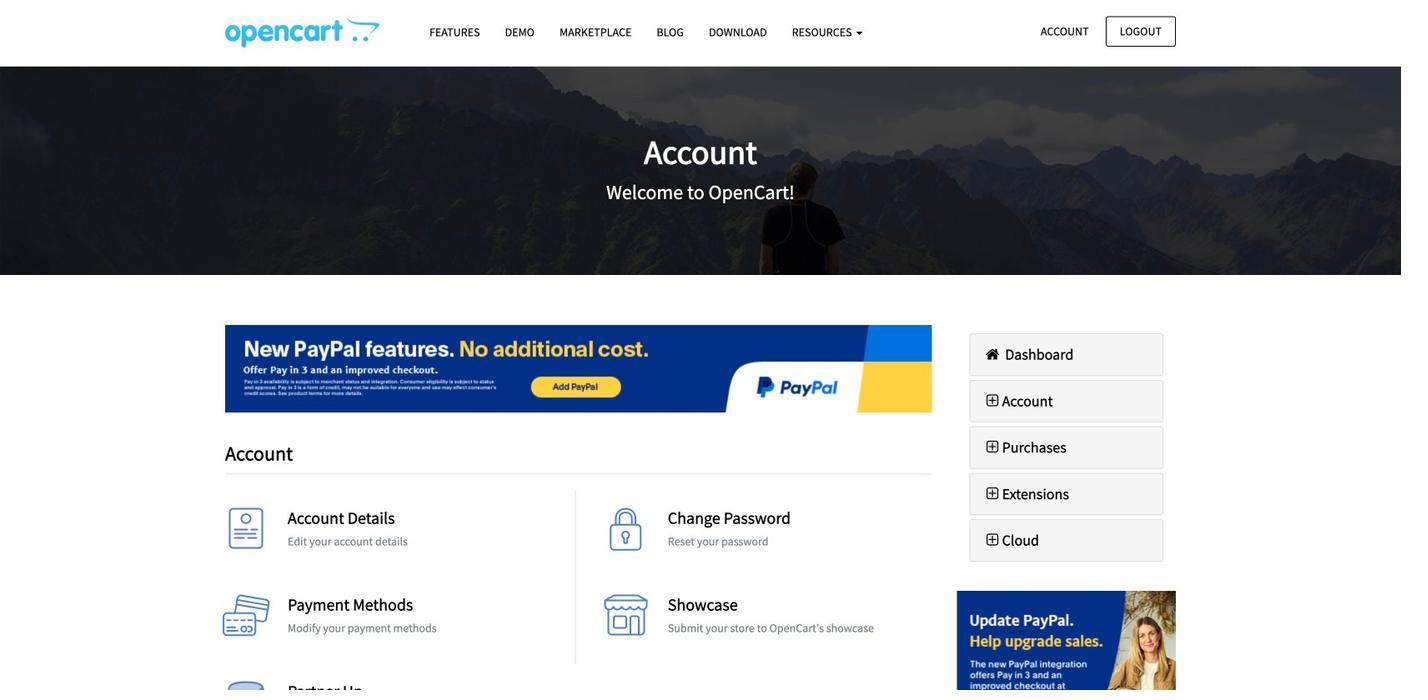 Task type: describe. For each thing, give the bounding box(es) containing it.
2 plus square o image from the top
[[983, 440, 1003, 455]]

account image
[[221, 509, 271, 559]]

plus square o image
[[983, 533, 1003, 548]]

showcase image
[[601, 595, 651, 646]]

1 plus square o image from the top
[[983, 394, 1003, 409]]

home image
[[983, 347, 1003, 362]]



Task type: vqa. For each thing, say whether or not it's contained in the screenshot.
paypal image to the top
yes



Task type: locate. For each thing, give the bounding box(es) containing it.
2 vertical spatial plus square o image
[[983, 487, 1003, 502]]

opencart - your account image
[[225, 18, 380, 48]]

apply to become a partner image
[[221, 682, 271, 691]]

plus square o image
[[983, 394, 1003, 409], [983, 440, 1003, 455], [983, 487, 1003, 502]]

change password image
[[601, 509, 651, 559]]

paypal image
[[225, 325, 932, 413], [957, 592, 1176, 691]]

3 plus square o image from the top
[[983, 487, 1003, 502]]

0 horizontal spatial paypal image
[[225, 325, 932, 413]]

1 vertical spatial paypal image
[[957, 592, 1176, 691]]

1 horizontal spatial paypal image
[[957, 592, 1176, 691]]

0 vertical spatial paypal image
[[225, 325, 932, 413]]

0 vertical spatial plus square o image
[[983, 394, 1003, 409]]

payment methods image
[[221, 595, 271, 646]]

1 vertical spatial plus square o image
[[983, 440, 1003, 455]]



